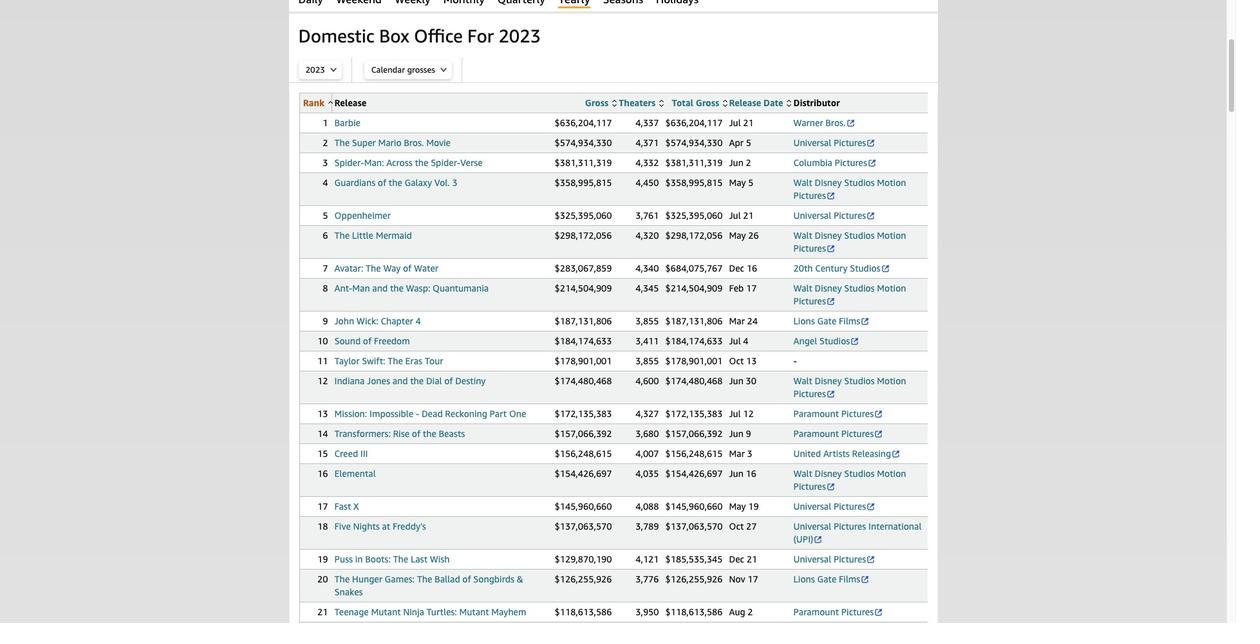 Task type: describe. For each thing, give the bounding box(es) containing it.
20 the hunger games: the ballad of songbirds & snakes
[[318, 574, 524, 598]]

john
[[335, 316, 354, 326]]

6
[[323, 230, 328, 241]]

universal pictures link for $145,960,660 may 19
[[794, 501, 876, 512]]

$298,172,056 for $298,172,056
[[555, 230, 612, 241]]

mission: impossible - dead reckoning part one link
[[335, 408, 526, 419]]

the for beasts
[[423, 428, 436, 439]]

1 vertical spatial 4
[[416, 316, 421, 326]]

2 for 21 teenage mutant ninja turtles: mutant mayhem
[[748, 607, 753, 618]]

mar for mar 3
[[729, 448, 745, 459]]

$174,480,468 for $174,480,468
[[555, 375, 612, 386]]

3,411
[[636, 336, 659, 346]]

theaters link
[[619, 97, 664, 108]]

the for wasp:
[[390, 283, 404, 294]]

fast
[[335, 501, 351, 512]]

$214,504,909 for $214,504,909 feb 17
[[666, 283, 723, 294]]

18 five nights at freddy's
[[318, 521, 426, 532]]

aug
[[729, 607, 746, 618]]

studios right angel
[[820, 336, 850, 346]]

1 vertical spatial bros.
[[404, 137, 424, 148]]

universal pictures link for $574,934,330 apr 5
[[794, 137, 876, 148]]

2 vertical spatial 4
[[743, 336, 749, 346]]

disney for 5
[[815, 177, 842, 188]]

songbirds
[[474, 574, 515, 585]]

$137,063,570 for $137,063,570 oct 27
[[666, 521, 723, 532]]

the down across
[[389, 177, 402, 188]]

barbie
[[335, 117, 361, 128]]

4,450
[[636, 177, 659, 188]]

universal pictures for $325,395,060 jul 21
[[794, 210, 866, 221]]

studios for $298,172,056 may 26
[[844, 230, 875, 241]]

of right rise on the bottom left of the page
[[412, 428, 421, 439]]

the left the last
[[393, 554, 408, 565]]

the down 1 barbie
[[335, 137, 350, 148]]

16 down 15
[[318, 468, 328, 479]]

fast x link
[[335, 501, 359, 512]]

$154,426,697 for $154,426,697
[[555, 468, 612, 479]]

of right sound on the bottom of page
[[363, 336, 372, 346]]

3,950
[[636, 607, 659, 618]]

$178,901,001 oct 13
[[666, 355, 757, 366]]

rise
[[393, 428, 410, 439]]

4,337
[[636, 117, 659, 128]]

gate for 24
[[818, 316, 837, 326]]

$154,426,697 for $154,426,697 jun 16
[[666, 468, 723, 479]]

water
[[414, 263, 439, 274]]

0 horizontal spatial 19
[[318, 554, 328, 565]]

the little mermaid link
[[335, 230, 412, 241]]

in
[[355, 554, 363, 565]]

warner bros.
[[794, 117, 846, 128]]

mario
[[378, 137, 402, 148]]

0 horizontal spatial 12
[[318, 375, 328, 386]]

$574,934,330 apr 5
[[666, 137, 751, 148]]

quantumania
[[433, 283, 489, 294]]

motion for 5
[[877, 177, 906, 188]]

the for spider-
[[415, 157, 429, 168]]

disney for 16
[[815, 468, 842, 479]]

26
[[748, 230, 759, 241]]

$118,613,586 for $118,613,586
[[555, 607, 612, 618]]

$118,613,586 aug 2
[[666, 607, 753, 618]]

dropdown image for 2023
[[330, 67, 337, 72]]

$178,901,001 for $178,901,001
[[555, 355, 612, 366]]

21 teenage mutant ninja turtles: mutant mayhem
[[318, 607, 526, 618]]

studios for $684,075,767 dec 16
[[850, 263, 881, 274]]

21 left teenage
[[318, 607, 328, 618]]

9 john wick: chapter 4
[[323, 316, 421, 326]]

beasts
[[439, 428, 465, 439]]

$325,395,060 for $325,395,060 jul 21
[[666, 210, 723, 221]]

universal pictures for $185,535,345 dec 21
[[794, 554, 866, 565]]

17 fast x
[[318, 501, 359, 512]]

dec for dec 16
[[729, 263, 744, 274]]

disney for 17
[[815, 283, 842, 294]]

jun for jun 30
[[729, 375, 744, 386]]

1 horizontal spatial 2023
[[499, 25, 541, 46]]

little
[[352, 230, 374, 241]]

$325,395,060 for $325,395,060
[[555, 210, 612, 221]]

universal pictures link for $325,395,060 jul 21
[[794, 210, 876, 221]]

super
[[352, 137, 376, 148]]

the super mario bros. movie link
[[335, 137, 451, 148]]

taylor swift: the eras tour link
[[335, 355, 443, 366]]

part
[[490, 408, 507, 419]]

taylor
[[335, 355, 360, 366]]

release for release
[[335, 97, 367, 108]]

united
[[794, 448, 821, 459]]

releasing
[[852, 448, 891, 459]]

x
[[354, 501, 359, 512]]

walt for $298,172,056 may 26
[[794, 230, 813, 241]]

may for may 5
[[729, 177, 746, 188]]

ballad
[[435, 574, 460, 585]]

lions gate films link for $126,255,926 nov 17
[[794, 574, 870, 585]]

7 avatar: the way of water
[[323, 263, 439, 274]]

6 the little mermaid
[[323, 230, 412, 241]]

films for 24
[[839, 316, 861, 326]]

date
[[764, 97, 783, 108]]

2 vertical spatial 3
[[747, 448, 753, 459]]

lions gate films for $126,255,926 nov 17
[[794, 574, 861, 585]]

$214,504,909 feb 17
[[666, 283, 757, 294]]

$172,135,383 jul 12
[[666, 408, 754, 419]]

$126,255,926 nov 17
[[666, 574, 758, 585]]

0 horizontal spatial 2023
[[306, 64, 325, 75]]

office
[[414, 25, 463, 46]]

paramount pictures for $172,135,383 jul 12
[[794, 408, 874, 419]]

freddy's
[[393, 521, 426, 532]]

$129,870,190
[[555, 554, 612, 565]]

0 vertical spatial 9
[[323, 316, 328, 326]]

of right 'way'
[[403, 263, 412, 274]]

15 creed iii
[[318, 448, 368, 459]]

$184,174,633 jul 4
[[666, 336, 749, 346]]

artists
[[824, 448, 850, 459]]

of right dial
[[444, 375, 453, 386]]

games:
[[385, 574, 415, 585]]

the left eras
[[388, 355, 403, 366]]

5 oppenheimer
[[323, 210, 391, 221]]

columbia
[[794, 157, 833, 168]]

studios for $154,426,697 jun 16
[[844, 468, 875, 479]]

$298,172,056 for $298,172,056 may 26
[[666, 230, 723, 241]]

19 puss in boots: the last wish
[[318, 554, 450, 565]]

domestic box office for 2023
[[298, 25, 541, 46]]

total
[[672, 97, 694, 108]]

1 gross from the left
[[585, 97, 609, 108]]

$358,995,815 for $358,995,815 may 5
[[666, 177, 723, 188]]

paramount for $118,613,586 aug 2
[[794, 607, 839, 618]]

box
[[379, 25, 409, 46]]

30
[[746, 375, 757, 386]]

calendar
[[371, 64, 405, 75]]

feb
[[729, 283, 744, 294]]

angel studios link
[[794, 336, 860, 346]]

1 vertical spatial 17
[[318, 501, 328, 512]]

motion for 17
[[877, 283, 906, 294]]

universal for $325,395,060 jul 21
[[794, 210, 832, 221]]

jul for $325,395,060
[[729, 210, 741, 221]]

and for man
[[372, 283, 388, 294]]

1 horizontal spatial 13
[[746, 355, 757, 366]]

avatar: the way of water link
[[335, 263, 439, 274]]

2 vertical spatial 5
[[323, 210, 328, 221]]

distributor
[[794, 97, 840, 108]]

paramount for $157,066,392 jun 9
[[794, 428, 839, 439]]

warner bros. link
[[794, 117, 856, 128]]

iii
[[361, 448, 368, 459]]

$145,960,660 may 19
[[666, 501, 759, 512]]

1 vertical spatial 3
[[452, 177, 458, 188]]

1 mutant from the left
[[371, 607, 401, 618]]

3,789
[[636, 521, 659, 532]]

21 for $185,535,345 dec 21
[[747, 554, 757, 565]]

$187,131,806 for $187,131,806 mar 24
[[666, 316, 723, 326]]

guardians of the galaxy vol. 3 link
[[335, 177, 458, 188]]

4,007
[[636, 448, 659, 459]]

galaxy
[[405, 177, 432, 188]]

walt for $154,426,697 jun 16
[[794, 468, 813, 479]]

16 for $154,426,697
[[746, 468, 757, 479]]

$358,995,815 may 5
[[666, 177, 754, 188]]

17 for 8 ant-man and the wasp: quantumania
[[746, 283, 757, 294]]

$172,135,383 for $172,135,383 jul 12
[[666, 408, 723, 419]]

ninja
[[403, 607, 424, 618]]

universal for $137,063,570 oct 27
[[794, 521, 832, 532]]

1 horizontal spatial -
[[794, 355, 797, 366]]

walt for $174,480,468 jun 30
[[794, 375, 813, 386]]

angel
[[794, 336, 817, 346]]

universal for $185,535,345 dec 21
[[794, 554, 832, 565]]

columbia pictures
[[794, 157, 867, 168]]

walt disney studios motion pictures for $298,172,056 may 26
[[794, 230, 906, 254]]

jun for jun 9
[[729, 428, 744, 439]]

$574,934,330 for $574,934,330
[[555, 137, 612, 148]]

gate for 17
[[818, 574, 837, 585]]

sound of freedom link
[[335, 336, 410, 346]]

oct for oct 13
[[729, 355, 744, 366]]

reckoning
[[445, 408, 487, 419]]

of down man:
[[378, 177, 387, 188]]

elemental link
[[335, 468, 376, 479]]

$636,204,117 for $636,204,117 jul 21
[[666, 117, 723, 128]]

hunger
[[352, 574, 382, 585]]

$126,255,926 for $126,255,926 nov 17
[[666, 574, 723, 585]]

universal pictures for $574,934,330 apr 5
[[794, 137, 866, 148]]

may for may 26
[[729, 230, 746, 241]]

16 for $283,067,859
[[747, 263, 757, 274]]

mar for mar 24
[[729, 316, 745, 326]]

2 spider- from the left
[[431, 157, 460, 168]]

$636,204,117 jul 21
[[666, 117, 754, 128]]

2 mutant from the left
[[459, 607, 489, 618]]

the left 'way'
[[366, 263, 381, 274]]

jul for $172,135,383
[[729, 408, 741, 419]]

release date link
[[729, 97, 791, 108]]

across
[[387, 157, 413, 168]]



Task type: locate. For each thing, give the bounding box(es) containing it.
1 horizontal spatial $574,934,330
[[666, 137, 723, 148]]

spider- up guardians
[[335, 157, 364, 168]]

indiana jones and the dial of destiny link
[[335, 375, 486, 386]]

walt disney studios motion pictures for $154,426,697 jun 16
[[794, 468, 906, 492]]

1 oct from the top
[[729, 355, 744, 366]]

gate
[[818, 316, 837, 326], [818, 574, 837, 585]]

1 paramount pictures from the top
[[794, 408, 874, 419]]

$684,075,767 dec 16
[[666, 263, 757, 274]]

4 universal pictures from the top
[[794, 554, 866, 565]]

dropdown image right the grosses
[[440, 67, 447, 72]]

the down the last
[[417, 574, 432, 585]]

1 horizontal spatial $137,063,570
[[666, 521, 723, 532]]

walt disney studios motion pictures down united artists releasing link
[[794, 468, 906, 492]]

0 horizontal spatial $298,172,056
[[555, 230, 612, 241]]

5 motion from the top
[[877, 468, 906, 479]]

1 $184,174,633 from the left
[[555, 336, 612, 346]]

2 films from the top
[[839, 574, 861, 585]]

$184,174,633
[[555, 336, 612, 346], [666, 336, 723, 346]]

1 $157,066,392 from the left
[[555, 428, 612, 439]]

1 $126,255,926 from the left
[[555, 574, 612, 585]]

1 universal pictures from the top
[[794, 137, 866, 148]]

jul up $157,066,392 jun 9
[[729, 408, 741, 419]]

0 vertical spatial oct
[[729, 355, 744, 366]]

1 motion from the top
[[877, 177, 906, 188]]

2 universal pictures from the top
[[794, 210, 866, 221]]

4 walt disney studios motion pictures link from the top
[[794, 375, 906, 399]]

1 horizontal spatial release
[[729, 97, 761, 108]]

13
[[746, 355, 757, 366], [318, 408, 328, 419]]

$187,131,806 for $187,131,806
[[555, 316, 612, 326]]

1 horizontal spatial 3
[[452, 177, 458, 188]]

studios down releasing
[[844, 468, 875, 479]]

$325,395,060 jul 21
[[666, 210, 754, 221]]

3 jun from the top
[[729, 428, 744, 439]]

4,371
[[636, 137, 659, 148]]

lions gate films for $187,131,806 mar 24
[[794, 316, 861, 326]]

0 vertical spatial bros.
[[826, 117, 846, 128]]

0 vertical spatial 2
[[323, 137, 328, 148]]

5 for $574,934,330 apr 5
[[746, 137, 751, 148]]

1 lions gate films from the top
[[794, 316, 861, 326]]

$156,248,615 for $156,248,615 mar 3
[[666, 448, 723, 459]]

$358,995,815 down $381,311,319 jun 2
[[666, 177, 723, 188]]

columbia pictures link
[[794, 157, 877, 168]]

1 $118,613,586 from the left
[[555, 607, 612, 618]]

$636,204,117 down gross link
[[555, 117, 612, 128]]

studios down 20th century studios link
[[844, 283, 875, 294]]

1 horizontal spatial spider-
[[431, 157, 460, 168]]

universal pictures up columbia pictures
[[794, 137, 866, 148]]

4,320
[[636, 230, 659, 241]]

3,855 for $178,901,001
[[636, 355, 659, 366]]

$126,255,926 down $185,535,345
[[666, 574, 723, 585]]

lions down the (upi)
[[794, 574, 815, 585]]

walt disney studios motion pictures down 20th century studios link
[[794, 283, 906, 307]]

universal for $145,960,660 may 19
[[794, 501, 832, 512]]

international
[[869, 521, 922, 532]]

$126,255,926 down $129,870,190
[[555, 574, 612, 585]]

5 down $381,311,319 jun 2
[[748, 177, 754, 188]]

1 release from the left
[[335, 97, 367, 108]]

2 $126,255,926 from the left
[[666, 574, 723, 585]]

walt disney studios motion pictures up 20th century studios link
[[794, 230, 906, 254]]

16 down 26
[[747, 263, 757, 274]]

$381,311,319 jun 2
[[666, 157, 751, 168]]

of inside 20 the hunger games: the ballad of songbirds & snakes
[[463, 574, 471, 585]]

walt disney studios motion pictures link for $298,172,056 may 26
[[794, 230, 906, 254]]

walt for $358,995,815 may 5
[[794, 177, 813, 188]]

spider-man: across the spider-verse link
[[335, 157, 483, 168]]

jun down $172,135,383 jul 12
[[729, 428, 744, 439]]

2 $636,204,117 from the left
[[666, 117, 723, 128]]

9 down $172,135,383 jul 12
[[746, 428, 751, 439]]

$636,204,117 for $636,204,117
[[555, 117, 612, 128]]

0 horizontal spatial $154,426,697
[[555, 468, 612, 479]]

$358,995,815 for $358,995,815
[[555, 177, 612, 188]]

0 vertical spatial 12
[[318, 375, 328, 386]]

$156,248,615 down $157,066,392 jun 9
[[666, 448, 723, 459]]

$126,255,926 for $126,255,926
[[555, 574, 612, 585]]

mar up $154,426,697 jun 16
[[729, 448, 745, 459]]

3 paramount pictures link from the top
[[794, 607, 884, 618]]

13 up 14
[[318, 408, 328, 419]]

3 right vol.
[[452, 177, 458, 188]]

may
[[729, 177, 746, 188], [729, 230, 746, 241], [729, 501, 746, 512]]

0 horizontal spatial 13
[[318, 408, 328, 419]]

paramount pictures link for $172,135,383 jul 12
[[794, 408, 884, 419]]

3 motion from the top
[[877, 283, 906, 294]]

0 vertical spatial and
[[372, 283, 388, 294]]

gross link
[[585, 97, 617, 108]]

3 up $154,426,697 jun 16
[[747, 448, 753, 459]]

sound
[[335, 336, 361, 346]]

walt down angel
[[794, 375, 813, 386]]

$298,172,056 may 26
[[666, 230, 759, 241]]

1 vertical spatial dec
[[729, 554, 744, 565]]

0 vertical spatial dec
[[729, 263, 744, 274]]

universal inside universal pictures international (upi)
[[794, 521, 832, 532]]

$172,135,383 left the 4,327
[[555, 408, 612, 419]]

0 horizontal spatial mutant
[[371, 607, 401, 618]]

$172,135,383 for $172,135,383
[[555, 408, 612, 419]]

the right 6
[[335, 230, 350, 241]]

paramount pictures link for $118,613,586 aug 2
[[794, 607, 884, 618]]

2 $381,311,319 from the left
[[666, 157, 723, 168]]

1 horizontal spatial $358,995,815
[[666, 177, 723, 188]]

0 vertical spatial 17
[[746, 283, 757, 294]]

$145,960,660 for $145,960,660 may 19
[[666, 501, 723, 512]]

of right ballad
[[463, 574, 471, 585]]

2 lions gate films link from the top
[[794, 574, 870, 585]]

0 horizontal spatial $118,613,586
[[555, 607, 612, 618]]

4 universal pictures link from the top
[[794, 554, 876, 565]]

2 $187,131,806 from the left
[[666, 316, 723, 326]]

0 horizontal spatial 3
[[323, 157, 328, 168]]

walt down columbia
[[794, 177, 813, 188]]

1 $178,901,001 from the left
[[555, 355, 612, 366]]

4,340
[[636, 263, 659, 274]]

bros. right warner
[[826, 117, 846, 128]]

$174,480,468 down $178,901,001 oct 13 on the bottom right of page
[[666, 375, 723, 386]]

13 mission: impossible - dead reckoning part one
[[318, 408, 526, 419]]

4 right chapter
[[416, 316, 421, 326]]

$214,504,909 down '$684,075,767'
[[666, 283, 723, 294]]

studios down columbia pictures link
[[844, 177, 875, 188]]

way
[[383, 263, 401, 274]]

4 disney from the top
[[815, 375, 842, 386]]

5 universal from the top
[[794, 554, 832, 565]]

2 jul from the top
[[729, 210, 741, 221]]

0 horizontal spatial $636,204,117
[[555, 117, 612, 128]]

19 up 20 on the bottom of page
[[318, 554, 328, 565]]

3,855 up 3,411
[[636, 316, 659, 326]]

16 elemental
[[318, 468, 376, 479]]

1 may from the top
[[729, 177, 746, 188]]

1 jun from the top
[[729, 157, 744, 168]]

walt down "united"
[[794, 468, 813, 479]]

1 vertical spatial and
[[393, 375, 408, 386]]

0 vertical spatial 5
[[746, 137, 751, 148]]

$154,426,697
[[555, 468, 612, 479], [666, 468, 723, 479]]

$154,426,697 jun 16
[[666, 468, 757, 479]]

5 walt disney studios motion pictures from the top
[[794, 468, 906, 492]]

$118,613,586 for $118,613,586 aug 2
[[666, 607, 723, 618]]

1 vertical spatial paramount pictures
[[794, 428, 874, 439]]

1 horizontal spatial $172,135,383
[[666, 408, 723, 419]]

2 $358,995,815 from the left
[[666, 177, 723, 188]]

man:
[[364, 157, 384, 168]]

oct for oct 27
[[729, 521, 744, 532]]

0 horizontal spatial 4
[[323, 177, 328, 188]]

3 universal pictures link from the top
[[794, 501, 876, 512]]

1 $381,311,319 from the left
[[555, 157, 612, 168]]

1 vertical spatial lions gate films
[[794, 574, 861, 585]]

paramount pictures for $157,066,392 jun 9
[[794, 428, 874, 439]]

transformers:
[[335, 428, 391, 439]]

3,680
[[636, 428, 659, 439]]

$137,063,570 for $137,063,570
[[555, 521, 612, 532]]

3 paramount from the top
[[794, 607, 839, 618]]

1 vertical spatial oct
[[729, 521, 744, 532]]

0 horizontal spatial $381,311,319
[[555, 157, 612, 168]]

1 gate from the top
[[818, 316, 837, 326]]

0 horizontal spatial and
[[372, 283, 388, 294]]

1 $154,426,697 from the left
[[555, 468, 612, 479]]

5 right apr
[[746, 137, 751, 148]]

1 vertical spatial -
[[416, 408, 419, 419]]

2 right aug at the right bottom of page
[[748, 607, 753, 618]]

1 horizontal spatial $118,613,586
[[666, 607, 723, 618]]

the up snakes
[[335, 574, 350, 585]]

studios for $174,480,468 jun 30
[[844, 375, 875, 386]]

lions gate films link
[[794, 316, 870, 326], [794, 574, 870, 585]]

$214,504,909 for $214,504,909
[[555, 283, 612, 294]]

4 universal from the top
[[794, 521, 832, 532]]

release for release date
[[729, 97, 761, 108]]

$145,960,660 up $137,063,570 oct 27
[[666, 501, 723, 512]]

2 vertical spatial may
[[729, 501, 746, 512]]

elemental
[[335, 468, 376, 479]]

studios up 20th century studios link
[[844, 230, 875, 241]]

&
[[517, 574, 524, 585]]

movie
[[426, 137, 451, 148]]

$118,613,586
[[555, 607, 612, 618], [666, 607, 723, 618]]

9
[[323, 316, 328, 326], [746, 428, 751, 439]]

19 up 27
[[748, 501, 759, 512]]

gate up angel studios 'link'
[[818, 316, 837, 326]]

2 vertical spatial paramount pictures link
[[794, 607, 884, 618]]

1 horizontal spatial $187,131,806
[[666, 316, 723, 326]]

lions gate films up angel studios 'link'
[[794, 316, 861, 326]]

0 vertical spatial lions
[[794, 316, 815, 326]]

3 universal pictures from the top
[[794, 501, 866, 512]]

1 vertical spatial 2023
[[306, 64, 325, 75]]

lions gate films
[[794, 316, 861, 326], [794, 574, 861, 585]]

1 vertical spatial 12
[[743, 408, 754, 419]]

2 $214,504,909 from the left
[[666, 283, 723, 294]]

3 paramount pictures from the top
[[794, 607, 874, 618]]

1 $145,960,660 from the left
[[555, 501, 612, 512]]

1 horizontal spatial $156,248,615
[[666, 448, 723, 459]]

$178,901,001 for $178,901,001 oct 13
[[666, 355, 723, 366]]

3 spider-man: across the spider-verse
[[323, 157, 483, 168]]

2 oct from the top
[[729, 521, 744, 532]]

walt disney studios motion pictures link up 20th century studios link
[[794, 230, 906, 254]]

1 horizontal spatial $174,480,468
[[666, 375, 723, 386]]

5 up 6
[[323, 210, 328, 221]]

0 horizontal spatial 9
[[323, 316, 328, 326]]

1 vertical spatial may
[[729, 230, 746, 241]]

1 vertical spatial mar
[[729, 448, 745, 459]]

2 $298,172,056 from the left
[[666, 230, 723, 241]]

-
[[794, 355, 797, 366], [416, 408, 419, 419]]

spider- up vol.
[[431, 157, 460, 168]]

0 vertical spatial -
[[794, 355, 797, 366]]

2 walt disney studios motion pictures link from the top
[[794, 230, 906, 254]]

$358,995,815 left 4,450
[[555, 177, 612, 188]]

1 dropdown image from the left
[[330, 67, 337, 72]]

2 $178,901,001 from the left
[[666, 355, 723, 366]]

$184,174,633 for $184,174,633 jul 4
[[666, 336, 723, 346]]

$174,480,468 left 4,600
[[555, 375, 612, 386]]

1 horizontal spatial and
[[393, 375, 408, 386]]

1 vertical spatial 19
[[318, 554, 328, 565]]

4 walt from the top
[[794, 375, 813, 386]]

13 up 30
[[746, 355, 757, 366]]

0 vertical spatial 19
[[748, 501, 759, 512]]

gross up $636,204,117 jul 21 on the top right
[[696, 97, 719, 108]]

5 disney from the top
[[815, 468, 842, 479]]

$156,248,615 for $156,248,615
[[555, 448, 612, 459]]

at
[[382, 521, 390, 532]]

$137,063,570 down $145,960,660 may 19
[[666, 521, 723, 532]]

universal
[[794, 137, 832, 148], [794, 210, 832, 221], [794, 501, 832, 512], [794, 521, 832, 532], [794, 554, 832, 565]]

$157,066,392 jun 9
[[666, 428, 751, 439]]

walt disney studios motion pictures link down 20th century studios link
[[794, 283, 906, 307]]

walt disney studios motion pictures link down angel studios 'link'
[[794, 375, 906, 399]]

disney for 30
[[815, 375, 842, 386]]

1 vertical spatial lions
[[794, 574, 815, 585]]

$381,311,319 for $381,311,319 jun 2
[[666, 157, 723, 168]]

universal pictures link up columbia pictures link
[[794, 137, 876, 148]]

1 vertical spatial paramount
[[794, 428, 839, 439]]

universal pictures for $145,960,660 may 19
[[794, 501, 866, 512]]

2 gate from the top
[[818, 574, 837, 585]]

1 universal pictures link from the top
[[794, 137, 876, 148]]

2 vertical spatial 2
[[748, 607, 753, 618]]

1 horizontal spatial 4
[[416, 316, 421, 326]]

2 $118,613,586 from the left
[[666, 607, 723, 618]]

0 vertical spatial 3,855
[[636, 316, 659, 326]]

0 vertical spatial 13
[[746, 355, 757, 366]]

$137,063,570 up $129,870,190
[[555, 521, 612, 532]]

1 $214,504,909 from the left
[[555, 283, 612, 294]]

oppenheimer
[[335, 210, 391, 221]]

0 horizontal spatial bros.
[[404, 137, 424, 148]]

1 horizontal spatial $157,066,392
[[666, 428, 723, 439]]

$154,426,697 down $156,248,615 mar 3
[[666, 468, 723, 479]]

0 horizontal spatial $358,995,815
[[555, 177, 612, 188]]

jun down $156,248,615 mar 3
[[729, 468, 744, 479]]

mar
[[729, 316, 745, 326], [729, 448, 745, 459]]

$184,174,633 for $184,174,633
[[555, 336, 612, 346]]

2 gross from the left
[[696, 97, 719, 108]]

lions for $187,131,806 mar 24
[[794, 316, 815, 326]]

1 walt disney studios motion pictures from the top
[[794, 177, 906, 201]]

0 horizontal spatial dropdown image
[[330, 67, 337, 72]]

$145,960,660 up $129,870,190
[[555, 501, 612, 512]]

lions gate films down the (upi)
[[794, 574, 861, 585]]

3 walt disney studios motion pictures link from the top
[[794, 283, 906, 307]]

mission:
[[335, 408, 367, 419]]

1 $574,934,330 from the left
[[555, 137, 612, 148]]

oct left 27
[[729, 521, 744, 532]]

4 motion from the top
[[877, 375, 906, 386]]

2 vertical spatial paramount
[[794, 607, 839, 618]]

$157,066,392 for $157,066,392 jun 9
[[666, 428, 723, 439]]

0 horizontal spatial $145,960,660
[[555, 501, 612, 512]]

0 horizontal spatial $126,255,926
[[555, 574, 612, 585]]

$325,395,060
[[555, 210, 612, 221], [666, 210, 723, 221]]

1 $137,063,570 from the left
[[555, 521, 612, 532]]

disney up the century
[[815, 230, 842, 241]]

21 down 27
[[747, 554, 757, 565]]

universal pictures link for $185,535,345 dec 21
[[794, 554, 876, 565]]

2 universal pictures link from the top
[[794, 210, 876, 221]]

universal pictures down columbia pictures
[[794, 210, 866, 221]]

jun down apr
[[729, 157, 744, 168]]

0 vertical spatial lions gate films link
[[794, 316, 870, 326]]

lions gate films link for $187,131,806 mar 24
[[794, 316, 870, 326]]

1 lions from the top
[[794, 316, 815, 326]]

2023 down 'domestic'
[[306, 64, 325, 75]]

5 walt disney studios motion pictures link from the top
[[794, 468, 906, 492]]

turtles:
[[427, 607, 457, 618]]

and for jones
[[393, 375, 408, 386]]

warner
[[794, 117, 823, 128]]

$574,934,330 up $381,311,319 jun 2
[[666, 137, 723, 148]]

1 horizontal spatial dropdown image
[[440, 67, 447, 72]]

the up galaxy
[[415, 157, 429, 168]]

snakes
[[335, 587, 363, 598]]

2 $154,426,697 from the left
[[666, 468, 723, 479]]

1 horizontal spatial $184,174,633
[[666, 336, 723, 346]]

5 for $358,995,815 may 5
[[748, 177, 754, 188]]

0 horizontal spatial gross
[[585, 97, 609, 108]]

$118,613,586 down $126,255,926 nov 17 on the bottom right of the page
[[666, 607, 723, 618]]

2 vertical spatial paramount pictures
[[794, 607, 874, 618]]

3 jul from the top
[[729, 336, 741, 346]]

1 vertical spatial 13
[[318, 408, 328, 419]]

impossible
[[370, 408, 414, 419]]

1 walt from the top
[[794, 177, 813, 188]]

paramount for $172,135,383 jul 12
[[794, 408, 839, 419]]

swift:
[[362, 355, 385, 366]]

studios for $358,995,815 may 5
[[844, 177, 875, 188]]

paramount pictures link for $157,066,392 jun 9
[[794, 428, 884, 439]]

1 horizontal spatial $214,504,909
[[666, 283, 723, 294]]

united artists releasing
[[794, 448, 891, 459]]

- left dead
[[416, 408, 419, 419]]

oct
[[729, 355, 744, 366], [729, 521, 744, 532]]

universal pictures link down columbia pictures link
[[794, 210, 876, 221]]

(upi)
[[794, 534, 814, 545]]

1 vertical spatial 2
[[746, 157, 751, 168]]

five nights at freddy's link
[[335, 521, 426, 532]]

release
[[335, 97, 367, 108], [729, 97, 761, 108]]

universal for $574,934,330 apr 5
[[794, 137, 832, 148]]

films
[[839, 316, 861, 326], [839, 574, 861, 585]]

domestic
[[298, 25, 375, 46]]

1 horizontal spatial $636,204,117
[[666, 117, 723, 128]]

walt for $214,504,909 feb 17
[[794, 283, 813, 294]]

united artists releasing link
[[794, 448, 901, 459]]

$178,901,001
[[555, 355, 612, 366], [666, 355, 723, 366]]

1 vertical spatial 5
[[748, 177, 754, 188]]

eras
[[405, 355, 423, 366]]

lions gate films link down the (upi)
[[794, 574, 870, 585]]

1 mar from the top
[[729, 316, 745, 326]]

may for may 19
[[729, 501, 746, 512]]

2023 right for
[[499, 25, 541, 46]]

2 $574,934,330 from the left
[[666, 137, 723, 148]]

21 for $636,204,117 jul 21
[[743, 117, 754, 128]]

0 horizontal spatial $137,063,570
[[555, 521, 612, 532]]

1 $298,172,056 from the left
[[555, 230, 612, 241]]

disney for 26
[[815, 230, 842, 241]]

1 $174,480,468 from the left
[[555, 375, 612, 386]]

walt disney studios motion pictures down angel studios 'link'
[[794, 375, 906, 399]]

$157,066,392 for $157,066,392
[[555, 428, 612, 439]]

$381,311,319 for $381,311,319
[[555, 157, 612, 168]]

$381,311,319 down $574,934,330 apr 5
[[666, 157, 723, 168]]

0 horizontal spatial $174,480,468
[[555, 375, 612, 386]]

2 $145,960,660 from the left
[[666, 501, 723, 512]]

2 for 3 spider-man: across the spider-verse
[[746, 157, 751, 168]]

walt disney studios motion pictures link down columbia pictures link
[[794, 177, 906, 201]]

1 $156,248,615 from the left
[[555, 448, 612, 459]]

bros. up spider-man: across the spider-verse link
[[404, 137, 424, 148]]

4,035
[[636, 468, 659, 479]]

rank
[[303, 97, 325, 108], [303, 97, 325, 108]]

2 lions from the top
[[794, 574, 815, 585]]

10 sound of freedom
[[318, 336, 410, 346]]

dropdown image
[[330, 67, 337, 72], [440, 67, 447, 72]]

0 horizontal spatial $325,395,060
[[555, 210, 612, 221]]

2 $157,066,392 from the left
[[666, 428, 723, 439]]

2 walt disney studios motion pictures from the top
[[794, 230, 906, 254]]

3,761
[[636, 210, 659, 221]]

oct up $174,480,468 jun 30
[[729, 355, 744, 366]]

wasp:
[[406, 283, 430, 294]]

release up barbie
[[335, 97, 367, 108]]

films up angel studios 'link'
[[839, 316, 861, 326]]

$358,995,815
[[555, 177, 612, 188], [666, 177, 723, 188]]

1 walt disney studios motion pictures link from the top
[[794, 177, 906, 201]]

avatar:
[[335, 263, 363, 274]]

1 $358,995,815 from the left
[[555, 177, 612, 188]]

walt disney studios motion pictures link for $174,480,468 jun 30
[[794, 375, 906, 399]]

2 $174,480,468 from the left
[[666, 375, 723, 386]]

$137,063,570 oct 27
[[666, 521, 757, 532]]

4 guardians of the galaxy vol. 3
[[323, 177, 458, 188]]

$574,934,330
[[555, 137, 612, 148], [666, 137, 723, 148]]

2 universal from the top
[[794, 210, 832, 221]]

$381,311,319
[[555, 157, 612, 168], [666, 157, 723, 168]]

1 horizontal spatial $381,311,319
[[666, 157, 723, 168]]

jun left 30
[[729, 375, 744, 386]]

jul for $636,204,117
[[729, 117, 741, 128]]

dec for dec 21
[[729, 554, 744, 565]]

$137,063,570
[[555, 521, 612, 532], [666, 521, 723, 532]]

1 vertical spatial paramount pictures link
[[794, 428, 884, 439]]

$157,066,392 up $156,248,615 mar 3
[[666, 428, 723, 439]]

dropdown image for calendar grosses
[[440, 67, 447, 72]]

1 $187,131,806 from the left
[[555, 316, 612, 326]]

0 horizontal spatial -
[[416, 408, 419, 419]]

jul for $184,174,633
[[729, 336, 741, 346]]

1 spider- from the left
[[335, 157, 364, 168]]

motion for 30
[[877, 375, 906, 386]]

1 vertical spatial films
[[839, 574, 861, 585]]

0 vertical spatial paramount pictures link
[[794, 408, 884, 419]]

0 horizontal spatial $172,135,383
[[555, 408, 612, 419]]

1 lions gate films link from the top
[[794, 316, 870, 326]]

4 jul from the top
[[729, 408, 741, 419]]

4 down 24
[[743, 336, 749, 346]]

$574,934,330 for $574,934,330 apr 5
[[666, 137, 723, 148]]

3 walt disney studios motion pictures from the top
[[794, 283, 906, 307]]

2 $325,395,060 from the left
[[666, 210, 723, 221]]

19
[[748, 501, 759, 512], [318, 554, 328, 565]]

2 horizontal spatial 4
[[743, 336, 749, 346]]

1 horizontal spatial gross
[[696, 97, 719, 108]]

2 3,855 from the top
[[636, 355, 659, 366]]

$154,426,697 left the 4,035
[[555, 468, 612, 479]]

2 disney from the top
[[815, 230, 842, 241]]

0 vertical spatial paramount pictures
[[794, 408, 874, 419]]

15
[[318, 448, 328, 459]]

studios for $214,504,909 feb 17
[[844, 283, 875, 294]]

3,855 for $187,131,806
[[636, 316, 659, 326]]

walt disney studios motion pictures link for $358,995,815 may 5
[[794, 177, 906, 201]]

2 release from the left
[[729, 97, 761, 108]]

3 disney from the top
[[815, 283, 842, 294]]

0 horizontal spatial $187,131,806
[[555, 316, 612, 326]]

dec up nov
[[729, 554, 744, 565]]

0 vertical spatial 4
[[323, 177, 328, 188]]

2 motion from the top
[[877, 230, 906, 241]]

john wick: chapter 4 link
[[335, 316, 421, 326]]

jul down the $187,131,806 mar 24 on the bottom of the page
[[729, 336, 741, 346]]

1 horizontal spatial $325,395,060
[[666, 210, 723, 221]]

pictures inside universal pictures international (upi)
[[834, 521, 866, 532]]

20th century studios link
[[794, 263, 890, 274]]

walt disney studios motion pictures for $358,995,815 may 5
[[794, 177, 906, 201]]

$174,480,468 for $174,480,468 jun 30
[[666, 375, 723, 386]]

and
[[372, 283, 388, 294], [393, 375, 408, 386]]

$172,135,383 up $157,066,392 jun 9
[[666, 408, 723, 419]]

2 jun from the top
[[729, 375, 744, 386]]

12 down 11
[[318, 375, 328, 386]]

2 paramount pictures link from the top
[[794, 428, 884, 439]]

3,855
[[636, 316, 659, 326], [636, 355, 659, 366]]

$298,172,056 up $283,067,859
[[555, 230, 612, 241]]

motion for 26
[[877, 230, 906, 241]]

4 jun from the top
[[729, 468, 744, 479]]

0 vertical spatial mar
[[729, 316, 745, 326]]

2 paramount from the top
[[794, 428, 839, 439]]

1 universal from the top
[[794, 137, 832, 148]]

$145,960,660 for $145,960,660
[[555, 501, 612, 512]]

walt disney studios motion pictures link for $154,426,697 jun 16
[[794, 468, 906, 492]]

$298,172,056 down $325,395,060 jul 21
[[666, 230, 723, 241]]

release left date
[[729, 97, 761, 108]]

0 horizontal spatial $156,248,615
[[555, 448, 612, 459]]

wick:
[[357, 316, 378, 326]]

2 dropdown image from the left
[[440, 67, 447, 72]]

1 $636,204,117 from the left
[[555, 117, 612, 128]]

angel studios
[[794, 336, 850, 346]]

1 barbie
[[323, 117, 361, 128]]

paramount pictures for $118,613,586 aug 2
[[794, 607, 874, 618]]

jun for jun 16
[[729, 468, 744, 479]]

17 right nov
[[748, 574, 758, 585]]

1 horizontal spatial $145,960,660
[[666, 501, 723, 512]]

calendar grosses
[[371, 64, 435, 75]]

the hunger games: the ballad of songbirds & snakes link
[[335, 574, 524, 598]]

4 left guardians
[[323, 177, 328, 188]]

may down $381,311,319 jun 2
[[729, 177, 746, 188]]

lions for $126,255,926 nov 17
[[794, 574, 815, 585]]

0 vertical spatial films
[[839, 316, 861, 326]]

1 horizontal spatial $298,172,056
[[666, 230, 723, 241]]

1 disney from the top
[[815, 177, 842, 188]]

1 horizontal spatial 9
[[746, 428, 751, 439]]

motion for 16
[[877, 468, 906, 479]]

2 $172,135,383 from the left
[[666, 408, 723, 419]]

$187,131,806 down $283,067,859
[[555, 316, 612, 326]]

2 may from the top
[[729, 230, 746, 241]]

1 vertical spatial lions gate films link
[[794, 574, 870, 585]]



Task type: vqa. For each thing, say whether or not it's contained in the screenshot.
"the" for Dial
yes



